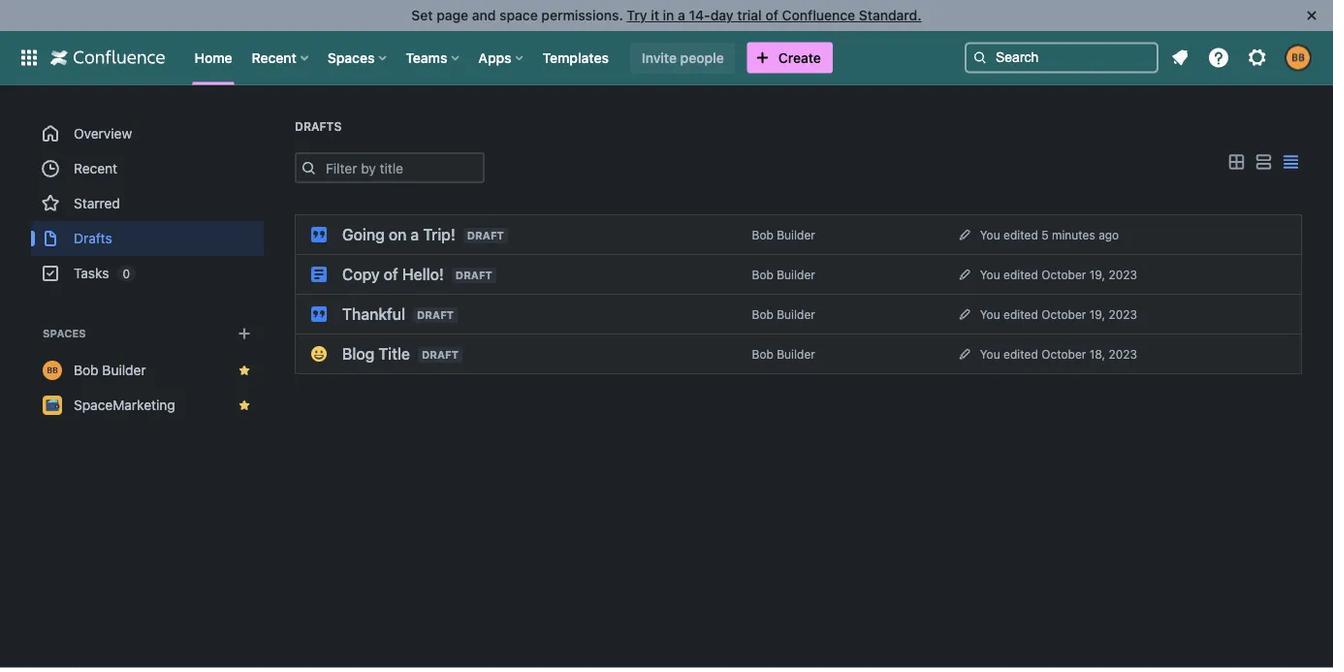 Task type: vqa. For each thing, say whether or not it's contained in the screenshot.
left Content
no



Task type: describe. For each thing, give the bounding box(es) containing it.
bob for on
[[752, 228, 774, 242]]

home link
[[189, 42, 238, 73]]

edited for of
[[1004, 268, 1039, 281]]

1 horizontal spatial of
[[766, 7, 779, 23]]

bob for of
[[752, 268, 774, 282]]

recent link
[[31, 151, 264, 186]]

spaces button
[[322, 42, 394, 73]]

starred
[[74, 195, 120, 211]]

draft for going on a trip!
[[467, 229, 504, 242]]

hello!
[[402, 265, 444, 284]]

blog title
[[342, 345, 410, 363]]

3 you from the top
[[980, 308, 1001, 321]]

5
[[1042, 228, 1049, 242]]

bob for title
[[752, 348, 774, 361]]

bob builder for of
[[752, 268, 816, 282]]

0
[[123, 267, 130, 280]]

overview
[[74, 126, 132, 142]]

19, for copy of hello!
[[1090, 268, 1106, 281]]

going
[[342, 226, 385, 244]]

bob builder for title
[[752, 348, 816, 361]]

bob builder for on
[[752, 228, 816, 242]]

builder for on
[[777, 228, 816, 242]]

invite people button
[[630, 42, 736, 73]]

blog
[[342, 345, 375, 363]]

invite
[[642, 49, 677, 65]]

page
[[437, 7, 469, 23]]

drafts link
[[31, 221, 264, 256]]

day
[[711, 7, 734, 23]]

permissions.
[[542, 7, 624, 23]]

edited for title
[[1004, 347, 1039, 361]]

teams button
[[400, 42, 467, 73]]

you for title
[[980, 347, 1001, 361]]

spacemarketing
[[74, 397, 175, 413]]

unstar this space image for spacemarketing
[[237, 398, 252, 413]]

minutes
[[1052, 228, 1096, 242]]

starred link
[[31, 186, 264, 221]]

tasks
[[74, 265, 109, 281]]

group containing overview
[[31, 116, 264, 291]]

2023 for of
[[1109, 268, 1138, 281]]

19, for thankful
[[1090, 308, 1106, 321]]

edited for on
[[1004, 228, 1039, 242]]

recent inside 'link'
[[74, 161, 117, 177]]

bob builder link for title
[[752, 348, 816, 361]]

banner containing home
[[0, 31, 1334, 85]]

help icon image
[[1208, 46, 1231, 69]]

builder for of
[[777, 268, 816, 282]]

create
[[779, 49, 822, 65]]

3 edited from the top
[[1004, 308, 1039, 321]]

templates link
[[537, 42, 615, 73]]

try it in a 14-day trial of confluence standard. link
[[627, 7, 922, 23]]

2 2023 from the top
[[1109, 308, 1138, 321]]

trip!
[[423, 226, 456, 244]]

confluence
[[782, 7, 856, 23]]

thankful
[[342, 305, 406, 324]]

you edited october 18, 2023
[[980, 347, 1138, 361]]

trial
[[737, 7, 762, 23]]

you edited october 19, 2023 for copy of hello!
[[980, 268, 1138, 281]]

page image
[[311, 267, 327, 282]]

invite people
[[642, 49, 724, 65]]

it
[[651, 7, 660, 23]]

Filter by title field
[[320, 154, 483, 181]]

Search field
[[965, 42, 1159, 73]]

unstar this space image for bob builder
[[237, 363, 252, 378]]



Task type: locate. For each thing, give the bounding box(es) containing it.
you edited october 19, 2023 for thankful
[[980, 308, 1138, 321]]

1 vertical spatial unstar this space image
[[237, 398, 252, 413]]

0 vertical spatial unstar this space image
[[237, 363, 252, 378]]

draft right 'trip!'
[[467, 229, 504, 242]]

draft for copy of hello!
[[456, 269, 493, 282]]

banner
[[0, 31, 1334, 85]]

a
[[678, 7, 686, 23], [411, 226, 419, 244]]

blog image for going on a trip!
[[311, 227, 327, 243]]

spacemarketing link
[[31, 388, 264, 423]]

19,
[[1090, 268, 1106, 281], [1090, 308, 1106, 321]]

4 you from the top
[[980, 347, 1001, 361]]

0 vertical spatial blog image
[[311, 227, 327, 243]]

settings icon image
[[1247, 46, 1270, 69]]

2023 for title
[[1109, 347, 1138, 361]]

draft right hello!
[[456, 269, 493, 282]]

create a space image
[[233, 322, 256, 345]]

blog image down page image
[[311, 307, 327, 322]]

october up you edited october 18, 2023
[[1042, 308, 1087, 321]]

bob builder link for of
[[752, 268, 816, 282]]

draft for thankful
[[417, 309, 454, 322]]

1 horizontal spatial recent
[[252, 49, 297, 65]]

templates
[[543, 49, 609, 65]]

blog image up page image
[[311, 227, 327, 243]]

spaces inside popup button
[[328, 49, 375, 65]]

going on a trip!
[[342, 226, 456, 244]]

people
[[681, 49, 724, 65]]

3 2023 from the top
[[1109, 347, 1138, 361]]

2 you from the top
[[980, 268, 1001, 281]]

2 blog image from the top
[[311, 307, 327, 322]]

edited down you edited 5 minutes ago
[[1004, 268, 1039, 281]]

standard.
[[859, 7, 922, 23]]

copy
[[342, 265, 380, 284]]

0 vertical spatial spaces
[[328, 49, 375, 65]]

draft
[[467, 229, 504, 242], [456, 269, 493, 282], [417, 309, 454, 322], [422, 349, 459, 361]]

0 horizontal spatial drafts
[[74, 230, 112, 246]]

2023 up you edited october 18, 2023
[[1109, 308, 1138, 321]]

in
[[663, 7, 675, 23]]

1 vertical spatial recent
[[74, 161, 117, 177]]

october for of
[[1042, 268, 1087, 281]]

october for title
[[1042, 347, 1087, 361]]

drafts down recent dropdown button
[[295, 120, 342, 133]]

2 vertical spatial 2023
[[1109, 347, 1138, 361]]

recent up starred
[[74, 161, 117, 177]]

0 vertical spatial you edited october 19, 2023
[[980, 268, 1138, 281]]

recent button
[[246, 42, 316, 73]]

create button
[[748, 42, 833, 73]]

1 2023 from the top
[[1109, 268, 1138, 281]]

bob builder link
[[752, 228, 816, 242], [752, 268, 816, 282], [752, 308, 816, 321], [752, 348, 816, 361], [31, 353, 264, 388]]

1 edited from the top
[[1004, 228, 1039, 242]]

draft down hello!
[[417, 309, 454, 322]]

blog image for thankful
[[311, 307, 327, 322]]

1 october from the top
[[1042, 268, 1087, 281]]

teams
[[406, 49, 448, 65]]

18,
[[1090, 347, 1106, 361]]

close image
[[1301, 4, 1324, 27]]

recent inside dropdown button
[[252, 49, 297, 65]]

apps
[[479, 49, 512, 65]]

and
[[472, 7, 496, 23]]

spaces down tasks
[[43, 327, 86, 340]]

0 horizontal spatial a
[[411, 226, 419, 244]]

19, down ago
[[1090, 268, 1106, 281]]

2023 right 18,
[[1109, 347, 1138, 361]]

14-
[[689, 7, 711, 23]]

you edited october 19, 2023 down you edited 5 minutes ago
[[980, 268, 1138, 281]]

group
[[31, 116, 264, 291]]

list image
[[1252, 151, 1276, 174]]

0 vertical spatial drafts
[[295, 120, 342, 133]]

1 vertical spatial spaces
[[43, 327, 86, 340]]

october left 18,
[[1042, 347, 1087, 361]]

you edited october 19, 2023 up you edited october 18, 2023
[[980, 308, 1138, 321]]

space
[[500, 7, 538, 23]]

apps button
[[473, 42, 531, 73]]

:grinning: image
[[311, 346, 327, 362], [311, 346, 327, 362]]

1 vertical spatial october
[[1042, 308, 1087, 321]]

builder for title
[[777, 348, 816, 361]]

you
[[980, 228, 1001, 242], [980, 268, 1001, 281], [980, 308, 1001, 321], [980, 347, 1001, 361]]

0 vertical spatial 19,
[[1090, 268, 1106, 281]]

1 vertical spatial blog image
[[311, 307, 327, 322]]

confluence image
[[50, 46, 165, 69], [50, 46, 165, 69]]

1 vertical spatial you edited october 19, 2023
[[980, 308, 1138, 321]]

cards image
[[1225, 151, 1248, 174]]

home
[[194, 49, 232, 65]]

you for of
[[980, 268, 1001, 281]]

1 horizontal spatial drafts
[[295, 120, 342, 133]]

2 vertical spatial october
[[1042, 347, 1087, 361]]

a right on
[[411, 226, 419, 244]]

ago
[[1099, 228, 1120, 242]]

recent
[[252, 49, 297, 65], [74, 161, 117, 177]]

0 vertical spatial of
[[766, 7, 779, 23]]

title
[[379, 345, 410, 363]]

2 october from the top
[[1042, 308, 1087, 321]]

you for on
[[980, 228, 1001, 242]]

of
[[766, 7, 779, 23], [384, 265, 398, 284]]

0 vertical spatial 2023
[[1109, 268, 1138, 281]]

3 october from the top
[[1042, 347, 1087, 361]]

1 horizontal spatial spaces
[[328, 49, 375, 65]]

overview link
[[31, 116, 264, 151]]

2 19, from the top
[[1090, 308, 1106, 321]]

you edited 5 minutes ago
[[980, 228, 1120, 242]]

drafts inside drafts link
[[74, 230, 112, 246]]

edited left 18,
[[1004, 347, 1039, 361]]

1 you edited october 19, 2023 from the top
[[980, 268, 1138, 281]]

spaces
[[328, 49, 375, 65], [43, 327, 86, 340]]

1 blog image from the top
[[311, 227, 327, 243]]

1 vertical spatial a
[[411, 226, 419, 244]]

edited up you edited october 18, 2023
[[1004, 308, 1039, 321]]

1 horizontal spatial a
[[678, 7, 686, 23]]

1 you from the top
[[980, 228, 1001, 242]]

2023
[[1109, 268, 1138, 281], [1109, 308, 1138, 321], [1109, 347, 1138, 361]]

of right copy
[[384, 265, 398, 284]]

set page and space permissions. try it in a 14-day trial of confluence standard.
[[412, 7, 922, 23]]

on
[[389, 226, 407, 244]]

bob builder link for on
[[752, 228, 816, 242]]

0 horizontal spatial recent
[[74, 161, 117, 177]]

copy of hello!
[[342, 265, 444, 284]]

builder
[[777, 228, 816, 242], [777, 268, 816, 282], [777, 308, 816, 321], [777, 348, 816, 361], [102, 362, 146, 378]]

0 horizontal spatial of
[[384, 265, 398, 284]]

try
[[627, 7, 648, 23]]

bob builder
[[752, 228, 816, 242], [752, 268, 816, 282], [752, 308, 816, 321], [752, 348, 816, 361], [74, 362, 146, 378]]

2023 down ago
[[1109, 268, 1138, 281]]

a right the in
[[678, 7, 686, 23]]

drafts
[[295, 120, 342, 133], [74, 230, 112, 246]]

search image
[[973, 50, 988, 65]]

edited
[[1004, 228, 1039, 242], [1004, 268, 1039, 281], [1004, 308, 1039, 321], [1004, 347, 1039, 361]]

recent right home at the top left of the page
[[252, 49, 297, 65]]

drafts up tasks
[[74, 230, 112, 246]]

draft for blog title
[[422, 349, 459, 361]]

you edited october 19, 2023
[[980, 268, 1138, 281], [980, 308, 1138, 321]]

4 edited from the top
[[1004, 347, 1039, 361]]

1 unstar this space image from the top
[[237, 363, 252, 378]]

spaces right recent dropdown button
[[328, 49, 375, 65]]

1 vertical spatial of
[[384, 265, 398, 284]]

october
[[1042, 268, 1087, 281], [1042, 308, 1087, 321], [1042, 347, 1087, 361]]

2 edited from the top
[[1004, 268, 1039, 281]]

unstar this space image
[[237, 363, 252, 378], [237, 398, 252, 413]]

october down minutes
[[1042, 268, 1087, 281]]

0 vertical spatial recent
[[252, 49, 297, 65]]

bob
[[752, 228, 774, 242], [752, 268, 774, 282], [752, 308, 774, 321], [752, 348, 774, 361], [74, 362, 99, 378]]

compact list image
[[1280, 151, 1303, 174]]

draft right title
[[422, 349, 459, 361]]

set
[[412, 7, 433, 23]]

1 19, from the top
[[1090, 268, 1106, 281]]

0 vertical spatial october
[[1042, 268, 1087, 281]]

0 vertical spatial a
[[678, 7, 686, 23]]

0 horizontal spatial spaces
[[43, 327, 86, 340]]

2 unstar this space image from the top
[[237, 398, 252, 413]]

global element
[[12, 31, 961, 85]]

19, up 18,
[[1090, 308, 1106, 321]]

1 vertical spatial 2023
[[1109, 308, 1138, 321]]

blog image
[[311, 227, 327, 243], [311, 307, 327, 322]]

unstar this space image inside spacemarketing link
[[237, 398, 252, 413]]

appswitcher icon image
[[17, 46, 41, 69]]

edited left 5
[[1004, 228, 1039, 242]]

notification icon image
[[1169, 46, 1192, 69]]

1 vertical spatial 19,
[[1090, 308, 1106, 321]]

2 you edited october 19, 2023 from the top
[[980, 308, 1138, 321]]

of right trial
[[766, 7, 779, 23]]

1 vertical spatial drafts
[[74, 230, 112, 246]]



